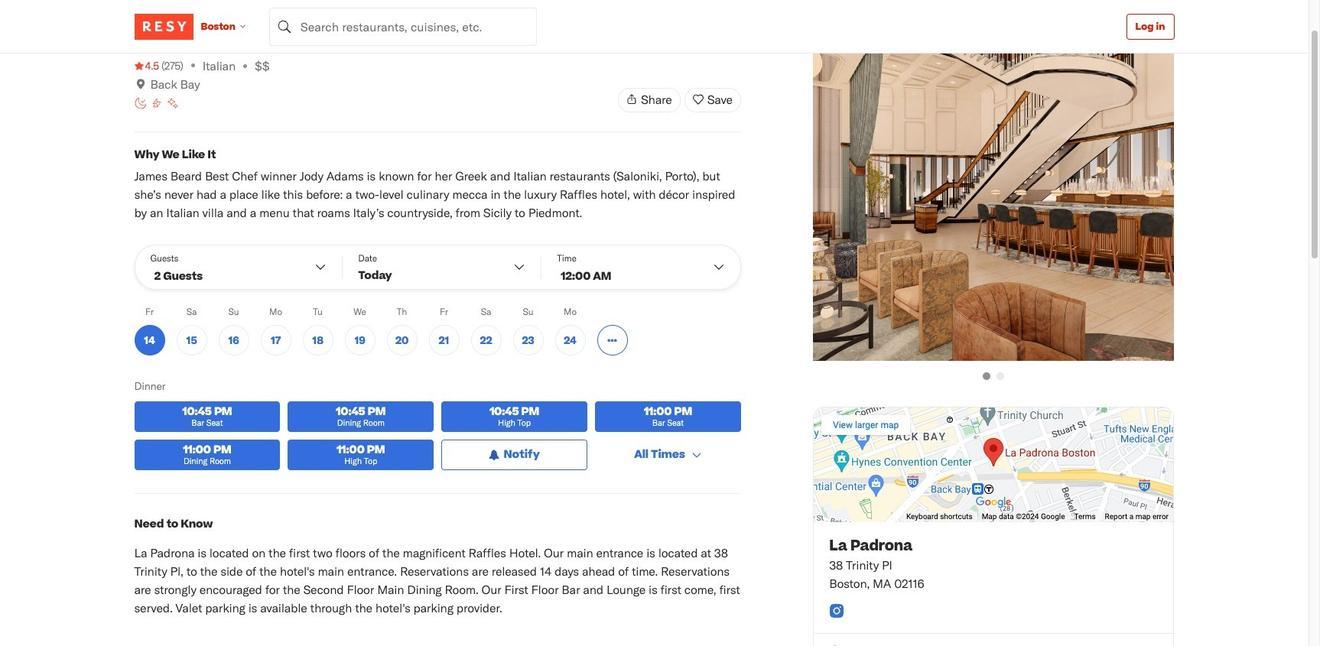 Task type: locate. For each thing, give the bounding box(es) containing it.
None field
[[269, 7, 537, 46]]



Task type: vqa. For each thing, say whether or not it's contained in the screenshot.
field at top
yes



Task type: describe. For each thing, give the bounding box(es) containing it.
4.5 out of 5 stars image
[[134, 58, 159, 73]]

Search restaurants, cuisines, etc. text field
[[269, 7, 537, 46]]



